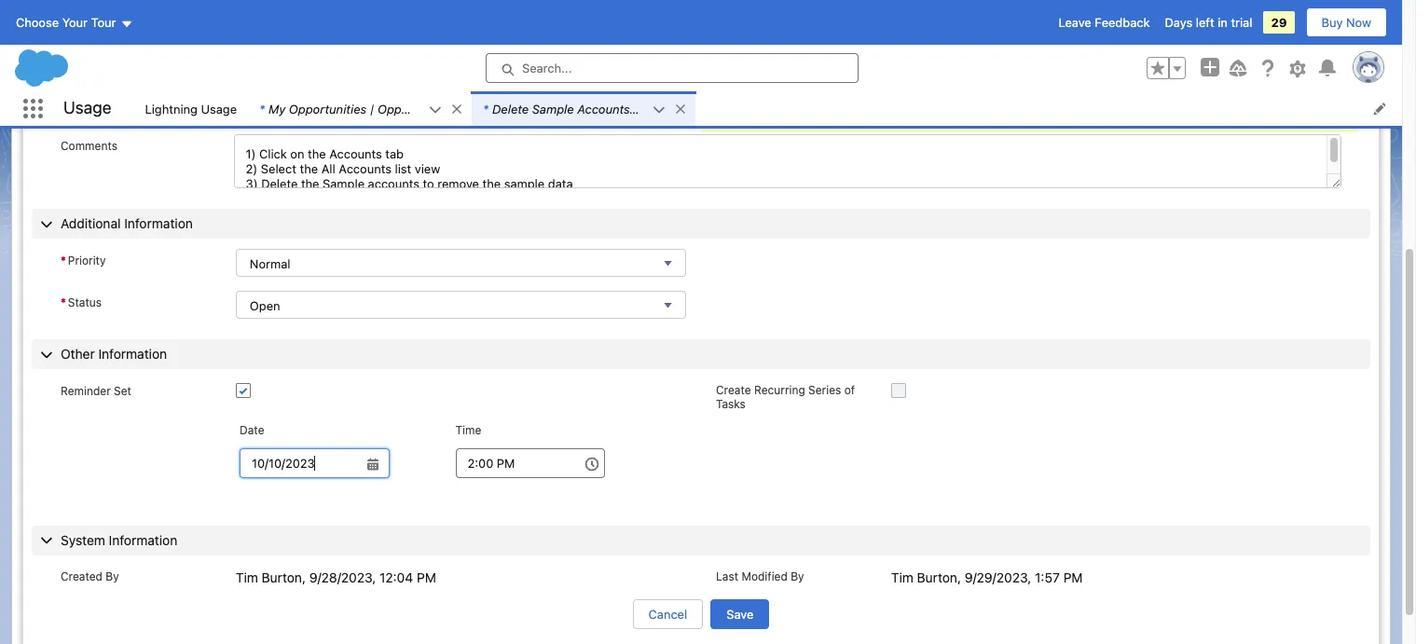 Task type: vqa. For each thing, say whether or not it's contained in the screenshot.
Campaign History (0)
no



Task type: describe. For each thing, give the bounding box(es) containing it.
contacts image
[[240, 37, 262, 60]]

save button
[[711, 600, 770, 630]]

open button
[[236, 291, 686, 319]]

information for additional information
[[124, 216, 193, 232]]

system information
[[61, 532, 177, 548]]

priority
[[68, 254, 106, 268]]

12:04
[[380, 570, 413, 586]]

to
[[759, 68, 772, 82]]

days
[[1165, 15, 1193, 30]]

2 by from the left
[[791, 570, 805, 584]]

burton for 9/29/2023,
[[917, 570, 958, 586]]

buy
[[1322, 15, 1343, 30]]

choose your tour button
[[15, 7, 134, 37]]

open
[[250, 299, 280, 314]]

feedback
[[1095, 15, 1150, 30]]

, for 9/29/2023, 1:57 pm
[[958, 570, 962, 586]]

* list item
[[472, 91, 696, 126]]

1 by from the left
[[106, 570, 119, 584]]

related
[[716, 68, 756, 82]]

related to
[[716, 68, 772, 82]]

created
[[61, 570, 103, 584]]

search...
[[522, 61, 572, 76]]

normal button
[[236, 249, 686, 277]]

choose your tour
[[16, 15, 116, 30]]

status
[[68, 296, 102, 310]]

of
[[845, 384, 855, 398]]

pm for 9/29/2023, 1:57 pm
[[1064, 570, 1083, 586]]

reminder
[[61, 384, 111, 398]]

series
[[809, 384, 842, 398]]

, for 9/28/2023, 12:04 pm
[[302, 570, 306, 586]]

leave feedback
[[1059, 15, 1150, 30]]

days left in trial
[[1165, 15, 1253, 30]]

0 vertical spatial text default image
[[266, 44, 279, 58]]

other
[[61, 346, 95, 362]]

system
[[61, 532, 105, 548]]

buy now
[[1322, 15, 1372, 30]]

9/28/2023,
[[309, 570, 376, 586]]

leave
[[1059, 15, 1092, 30]]

date
[[240, 423, 264, 437]]

date group
[[240, 413, 448, 478]]

cancel button
[[633, 600, 703, 630]]

* my opportunities | opportunities
[[259, 101, 456, 116]]

reminder set
[[61, 384, 131, 398]]

2 opportunities from the left
[[378, 101, 456, 116]]

9/29/2023,
[[965, 570, 1032, 586]]

other information
[[61, 346, 167, 362]]

leave feedback link
[[1059, 15, 1150, 30]]

time
[[456, 423, 481, 437]]

tim for tim burton , 9/28/2023, 12:04 pm
[[236, 570, 258, 586]]

|
[[370, 101, 374, 116]]

additional
[[61, 216, 121, 232]]



Task type: locate. For each thing, give the bounding box(es) containing it.
tasks
[[716, 398, 746, 412]]

1 horizontal spatial tim
[[891, 570, 914, 586]]

burton for 9/28/2023,
[[262, 570, 302, 586]]

burton left 9/29/2023,
[[917, 570, 958, 586]]

1 vertical spatial information
[[98, 346, 167, 362]]

1 burton from the left
[[262, 570, 302, 586]]

1 opportunities from the left
[[289, 101, 367, 116]]

*
[[259, 101, 265, 116], [483, 101, 489, 116], [61, 254, 66, 268], [61, 296, 66, 310]]

2 , from the left
[[958, 570, 962, 586]]

text default image
[[663, 42, 676, 55], [674, 102, 687, 115], [429, 103, 442, 116]]

0 horizontal spatial by
[[106, 570, 119, 584]]

lightning
[[145, 101, 198, 116]]

normal
[[250, 257, 291, 272]]

additional information button
[[32, 209, 1371, 239]]

opportunities left | on the top left of the page
[[289, 101, 367, 116]]

1 tim from the left
[[236, 570, 258, 586]]

,
[[302, 570, 306, 586], [958, 570, 962, 586]]

2 burton from the left
[[917, 570, 958, 586]]

in
[[1218, 15, 1228, 30]]

* link
[[472, 91, 653, 126]]

information for system information
[[109, 532, 177, 548]]

create
[[716, 384, 751, 398]]

burton left 9/28/2023, at bottom
[[262, 570, 302, 586]]

list item containing *
[[248, 91, 472, 126]]

0 horizontal spatial tim
[[236, 570, 258, 586]]

1:57
[[1035, 570, 1060, 586]]

0 horizontal spatial opportunities
[[289, 101, 367, 116]]

opportunities
[[289, 101, 367, 116], [378, 101, 456, 116]]

cancel
[[649, 607, 688, 622]]

1 horizontal spatial ,
[[958, 570, 962, 586]]

1 , from the left
[[302, 570, 306, 586]]

* inside * link
[[483, 101, 489, 116]]

group
[[1147, 57, 1186, 79]]

trial
[[1232, 15, 1253, 30]]

by right 'modified'
[[791, 570, 805, 584]]

by
[[106, 570, 119, 584], [791, 570, 805, 584]]

tour
[[91, 15, 116, 30]]

1 pm from the left
[[417, 570, 436, 586]]

name
[[61, 38, 91, 52]]

None checkbox
[[891, 384, 906, 398]]

lightning usage link
[[134, 91, 248, 126]]

information for other information
[[98, 346, 167, 362]]

0 horizontal spatial text default image
[[266, 44, 279, 58]]

by right 'created'
[[106, 570, 119, 584]]

pm for 9/28/2023, 12:04 pm
[[417, 570, 436, 586]]

now
[[1347, 15, 1372, 30]]

tim burton , 9/29/2023, 1:57 pm
[[891, 570, 1083, 586]]

Comments text field
[[234, 135, 1342, 189]]

buy now button
[[1306, 7, 1388, 37]]

lightning usage
[[145, 101, 237, 116]]

last
[[716, 570, 739, 584]]

29
[[1272, 15, 1288, 30]]

set
[[114, 384, 131, 398]]

pm right 12:04
[[417, 570, 436, 586]]

tim for tim burton , 9/29/2023, 1:57 pm
[[891, 570, 914, 586]]

text default image right the contacts image
[[266, 44, 279, 58]]

your
[[62, 15, 88, 30]]

2 pm from the left
[[1064, 570, 1083, 586]]

other information button
[[32, 340, 1371, 370]]

list containing lightning usage
[[134, 91, 1403, 126]]

0 horizontal spatial usage
[[63, 98, 111, 118]]

1 horizontal spatial by
[[791, 570, 805, 584]]

, left 9/28/2023, at bottom
[[302, 570, 306, 586]]

usage right lightning
[[201, 101, 237, 116]]

usage
[[63, 98, 111, 118], [201, 101, 237, 116]]

burton
[[262, 570, 302, 586], [917, 570, 958, 586]]

0 horizontal spatial burton
[[262, 570, 302, 586]]

1 horizontal spatial text default image
[[451, 102, 464, 115]]

1 horizontal spatial burton
[[917, 570, 958, 586]]

list item
[[248, 91, 472, 126]]

left
[[1196, 15, 1215, 30]]

tim burton , 9/28/2023, 12:04 pm
[[236, 570, 436, 586]]

comments
[[61, 139, 117, 153]]

my
[[269, 101, 286, 116]]

information up set
[[98, 346, 167, 362]]

text default image inside * list item
[[674, 102, 687, 115]]

list
[[134, 91, 1403, 126]]

pm right the 1:57
[[1064, 570, 1083, 586]]

2 tim from the left
[[891, 570, 914, 586]]

choose
[[16, 15, 59, 30]]

opportunities right | on the top left of the page
[[378, 101, 456, 116]]

1 horizontal spatial opportunities
[[378, 101, 456, 116]]

search... button
[[486, 53, 859, 83]]

Date text field
[[240, 448, 390, 478]]

1 horizontal spatial pm
[[1064, 570, 1083, 586]]

last modified by
[[716, 570, 805, 584]]

usage up comments
[[63, 98, 111, 118]]

text default image
[[266, 44, 279, 58], [451, 102, 464, 115]]

Time text field
[[456, 448, 606, 478]]

0 horizontal spatial ,
[[302, 570, 306, 586]]

additional information
[[61, 216, 193, 232]]

system information button
[[32, 526, 1371, 556]]

1 vertical spatial text default image
[[451, 102, 464, 115]]

1 horizontal spatial usage
[[201, 101, 237, 116]]

modified
[[742, 570, 788, 584]]

information
[[124, 216, 193, 232], [98, 346, 167, 362], [109, 532, 177, 548]]

created by
[[61, 570, 119, 584]]

text default image inside list
[[451, 102, 464, 115]]

pm
[[417, 570, 436, 586], [1064, 570, 1083, 586]]

0 horizontal spatial pm
[[417, 570, 436, 586]]

text default image right | on the top left of the page
[[451, 102, 464, 115]]

0 vertical spatial information
[[124, 216, 193, 232]]

create recurring series of tasks
[[716, 384, 855, 412]]

usage inside lightning usage link
[[201, 101, 237, 116]]

information right system
[[109, 532, 177, 548]]

tim
[[236, 570, 258, 586], [891, 570, 914, 586]]

recurring
[[754, 384, 806, 398]]

, left 9/29/2023,
[[958, 570, 962, 586]]

information right additional
[[124, 216, 193, 232]]

save
[[727, 607, 754, 622]]

2 vertical spatial information
[[109, 532, 177, 548]]



